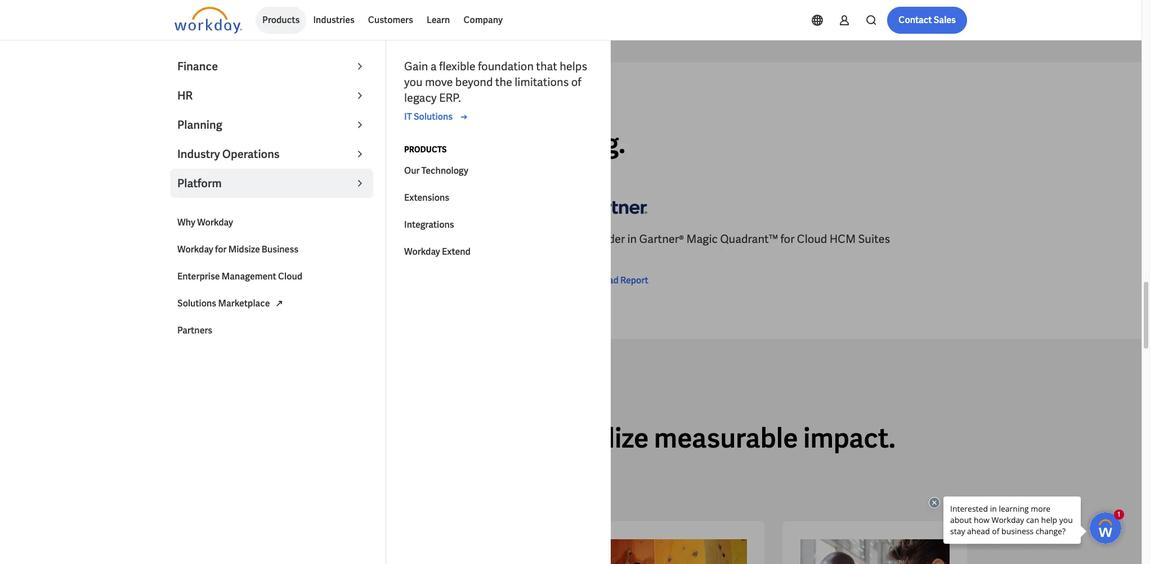 Task type: vqa. For each thing, say whether or not it's contained in the screenshot.
In
yes



Task type: describe. For each thing, give the bounding box(es) containing it.
leader
[[199, 126, 276, 161]]

extensions
[[404, 192, 450, 204]]

in for gartner®
[[628, 232, 637, 247]]

read report link for a leader in 2023 gartner® magic quadrant™ for cloud erp for service- centric enterprises
[[175, 290, 243, 304]]

move
[[425, 75, 453, 90]]

platform button
[[171, 169, 373, 198]]

products
[[262, 14, 300, 26]]

our technology
[[404, 165, 469, 177]]

management
[[222, 271, 276, 283]]

integrations link
[[398, 212, 600, 239]]

2 quadrant™ from the left
[[720, 232, 778, 247]]

go to the homepage image
[[175, 7, 242, 34]]

magic inside a leader in 2023 gartner® magic quadrant™ for cloud erp for service- centric enterprises
[[308, 232, 339, 247]]

for down integrations
[[402, 232, 416, 247]]

measurable
[[654, 421, 798, 456]]

enterprises
[[215, 248, 273, 263]]

products button
[[256, 7, 307, 34]]

hr
[[177, 88, 193, 103]]

for right erp
[[474, 232, 488, 247]]

platform
[[177, 176, 222, 191]]

service-
[[491, 232, 532, 247]]

learn all the successes life time fitness achieved with workday. image
[[598, 540, 747, 565]]

in for 2023
[[222, 232, 232, 247]]

why
[[177, 217, 195, 229]]

our technology link
[[398, 158, 600, 185]]

company button
[[457, 7, 510, 34]]

gartner® inside a leader in 2023 gartner® magic quadrant™ for cloud erp for service- centric enterprises
[[261, 232, 306, 247]]

1 horizontal spatial read
[[598, 275, 619, 287]]

suites
[[858, 232, 890, 247]]

analysts
[[199, 99, 239, 109]]

products
[[404, 145, 447, 155]]

the
[[495, 75, 512, 90]]

why workday link
[[171, 209, 373, 237]]

what
[[175, 99, 198, 109]]

technology
[[422, 165, 469, 177]]

planning
[[177, 118, 222, 132]]

learn button
[[420, 7, 457, 34]]

that
[[536, 59, 557, 74]]

2 magic from the left
[[687, 232, 718, 247]]

industries
[[313, 14, 355, 26]]

realize
[[569, 421, 649, 456]]

a for a leader in 2023 gartner® magic quadrant™ for cloud erp for service- centric enterprises
[[175, 232, 182, 247]]

companies across all industries realize measurable impact.
[[175, 421, 896, 456]]

contact sales link
[[888, 7, 967, 34]]

say
[[241, 99, 255, 109]]

all
[[406, 421, 435, 456]]

extend
[[442, 246, 471, 258]]

a
[[431, 59, 437, 74]]

integrations
[[404, 219, 454, 231]]

impact.
[[804, 421, 896, 456]]

across
[[319, 421, 401, 456]]

partners
[[177, 325, 212, 337]]

gartner image for gartner®
[[580, 191, 648, 223]]

customers
[[368, 14, 413, 26]]

solutions marketplace link
[[171, 291, 373, 318]]

a leader in 2023 gartner® magic quadrant™ for cloud erp for service- centric enterprises
[[175, 232, 532, 263]]

extensions link
[[398, 185, 600, 212]]

enterprise
[[177, 271, 220, 283]]

companies
[[175, 421, 314, 456]]

of
[[571, 75, 582, 90]]

partners link
[[171, 318, 373, 345]]

sales
[[934, 14, 956, 26]]

gain
[[404, 59, 428, 74]]

why workday
[[177, 217, 233, 229]]

workday extend
[[404, 246, 471, 258]]

hr button
[[171, 81, 373, 110]]

business
[[262, 244, 299, 256]]

leader for a leader in 2023 gartner® magic quadrant™ for cloud erp for service- centric enterprises
[[185, 232, 220, 247]]

2 gartner® from the left
[[639, 232, 684, 247]]

it
[[404, 111, 412, 123]]

solutions inside it solutions link
[[414, 111, 453, 123]]

quadrant™ inside a leader in 2023 gartner® magic quadrant™ for cloud erp for service- centric enterprises
[[342, 232, 400, 247]]

erp
[[451, 232, 472, 247]]

industry operations button
[[171, 140, 373, 169]]

what analysts say
[[175, 99, 255, 109]]

2023
[[234, 232, 258, 247]]

operations
[[222, 147, 280, 162]]

for left "hcm" on the right top of the page
[[781, 232, 795, 247]]

midsize
[[228, 244, 260, 256]]

contact sales
[[899, 14, 956, 26]]

opens in a new tab image
[[272, 297, 286, 311]]

learn
[[427, 14, 450, 26]]

workday for midsize business link
[[171, 237, 373, 264]]

finance button
[[171, 52, 373, 81]]



Task type: locate. For each thing, give the bounding box(es) containing it.
workday for workday for midsize business
[[177, 244, 213, 256]]

contact
[[899, 14, 932, 26]]

a leader in gartner® magic quadrant™ for cloud hcm suites
[[580, 232, 890, 247]]

a leader in finance, hr, and planning.
[[175, 126, 626, 161]]

workday for workday extend
[[404, 246, 440, 258]]

1 horizontal spatial quadrant™
[[720, 232, 778, 247]]

enterprise management cloud link
[[171, 264, 373, 291]]

read report
[[598, 275, 649, 287], [193, 291, 243, 303]]

1 horizontal spatial read report
[[598, 275, 649, 287]]

solutions
[[414, 111, 453, 123], [177, 298, 216, 310]]

cloud left "hcm" on the right top of the page
[[797, 232, 827, 247]]

legacy
[[404, 91, 437, 105]]

industry
[[177, 147, 220, 162]]

1 horizontal spatial in
[[281, 126, 304, 161]]

1 horizontal spatial magic
[[687, 232, 718, 247]]

quadrant™
[[342, 232, 400, 247], [720, 232, 778, 247]]

1 gartner image from the left
[[175, 191, 242, 223]]

gartner image for 2023
[[175, 191, 242, 223]]

1 gartner® from the left
[[261, 232, 306, 247]]

flexible
[[439, 59, 476, 74]]

beyond
[[455, 75, 493, 90]]

read report link
[[580, 274, 649, 288], [175, 290, 243, 304]]

1 horizontal spatial report
[[620, 275, 649, 287]]

0 horizontal spatial solutions
[[177, 298, 216, 310]]

0 horizontal spatial report
[[215, 291, 243, 303]]

gartner®
[[261, 232, 306, 247], [639, 232, 684, 247]]

1 horizontal spatial read report link
[[580, 274, 649, 288]]

0 vertical spatial read report
[[598, 275, 649, 287]]

for inside workday for midsize business link
[[215, 244, 227, 256]]

solutions down legacy
[[414, 111, 453, 123]]

hr,
[[412, 126, 455, 161]]

0 horizontal spatial read
[[193, 291, 213, 303]]

planning button
[[171, 110, 373, 140]]

hcm
[[830, 232, 856, 247]]

cloud down business
[[278, 271, 302, 283]]

our
[[404, 165, 420, 177]]

1 leader from the left
[[185, 232, 220, 247]]

1 vertical spatial solutions
[[177, 298, 216, 310]]

workday
[[197, 217, 233, 229], [177, 244, 213, 256], [404, 246, 440, 258]]

0 horizontal spatial magic
[[308, 232, 339, 247]]

industries
[[440, 421, 563, 456]]

0 horizontal spatial read report link
[[175, 290, 243, 304]]

read report link for a leader in gartner® magic quadrant™ for cloud hcm suites
[[580, 274, 649, 288]]

enterprise management cloud
[[177, 271, 302, 283]]

cloud
[[419, 232, 449, 247], [797, 232, 827, 247], [278, 271, 302, 283]]

a for a leader in finance, hr, and planning.
[[175, 126, 193, 161]]

solutions down 'enterprise'
[[177, 298, 216, 310]]

customers button
[[361, 7, 420, 34]]

company
[[464, 14, 503, 26]]

a inside a leader in 2023 gartner® magic quadrant™ for cloud erp for service- centric enterprises
[[175, 232, 182, 247]]

you
[[404, 75, 423, 90]]

0 horizontal spatial cloud
[[278, 271, 302, 283]]

centric
[[175, 248, 212, 263]]

0 vertical spatial solutions
[[414, 111, 453, 123]]

foundation
[[478, 59, 534, 74]]

0 horizontal spatial leader
[[185, 232, 220, 247]]

1 horizontal spatial gartner®
[[639, 232, 684, 247]]

cloud inside "link"
[[278, 271, 302, 283]]

1 magic from the left
[[308, 232, 339, 247]]

2 leader from the left
[[590, 232, 625, 247]]

2 horizontal spatial in
[[628, 232, 637, 247]]

solutions marketplace
[[177, 298, 270, 310]]

cloud down integrations
[[419, 232, 449, 247]]

finance
[[177, 59, 218, 74]]

0 vertical spatial read report link
[[580, 274, 649, 288]]

it solutions link
[[404, 110, 471, 124]]

industries button
[[307, 7, 361, 34]]

0 horizontal spatial in
[[222, 232, 232, 247]]

gain a flexible foundation that helps you move beyond the limitations of legacy erp.
[[404, 59, 587, 105]]

workday extend link
[[398, 239, 600, 266]]

2 horizontal spatial cloud
[[797, 232, 827, 247]]

1 vertical spatial read report
[[193, 291, 243, 303]]

workday down integrations
[[404, 246, 440, 258]]

for left midsize
[[215, 244, 227, 256]]

1 horizontal spatial solutions
[[414, 111, 453, 123]]

workday for midsize business
[[177, 244, 299, 256]]

workday up 'enterprise'
[[177, 244, 213, 256]]

and
[[460, 126, 507, 161]]

cloud inside a leader in 2023 gartner® magic quadrant™ for cloud erp for service- centric enterprises
[[419, 232, 449, 247]]

planning.
[[512, 126, 626, 161]]

2 gartner image from the left
[[580, 191, 648, 223]]

1 vertical spatial read report link
[[175, 290, 243, 304]]

0 horizontal spatial gartner®
[[261, 232, 306, 247]]

0 horizontal spatial gartner image
[[175, 191, 242, 223]]

1 horizontal spatial cloud
[[419, 232, 449, 247]]

read
[[598, 275, 619, 287], [193, 291, 213, 303]]

erp.
[[439, 91, 461, 105]]

1 horizontal spatial gartner image
[[580, 191, 648, 223]]

finance,
[[309, 126, 406, 161]]

industry operations
[[177, 147, 280, 162]]

leader inside a leader in 2023 gartner® magic quadrant™ for cloud erp for service- centric enterprises
[[185, 232, 220, 247]]

in for finance,
[[281, 126, 304, 161]]

marketplace
[[218, 298, 270, 310]]

leader for a leader in gartner® magic quadrant™ for cloud hcm suites
[[590, 232, 625, 247]]

it solutions
[[404, 111, 453, 123]]

0 horizontal spatial read report
[[193, 291, 243, 303]]

solutions inside "solutions marketplace" link
[[177, 298, 216, 310]]

0 vertical spatial read
[[598, 275, 619, 287]]

gartner image
[[175, 191, 242, 223], [580, 191, 648, 223]]

helps
[[560, 59, 587, 74]]

a for a leader in gartner® magic quadrant™ for cloud hcm suites
[[580, 232, 588, 247]]

workday right the why
[[197, 217, 233, 229]]

1 vertical spatial read
[[193, 291, 213, 303]]

magic
[[308, 232, 339, 247], [687, 232, 718, 247]]

1 vertical spatial report
[[215, 291, 243, 303]]

report
[[620, 275, 649, 287], [215, 291, 243, 303]]

limitations
[[515, 75, 569, 90]]

in inside a leader in 2023 gartner® magic quadrant™ for cloud erp for service- centric enterprises
[[222, 232, 232, 247]]

0 vertical spatial report
[[620, 275, 649, 287]]

1 quadrant™ from the left
[[342, 232, 400, 247]]

1 horizontal spatial leader
[[590, 232, 625, 247]]

0 horizontal spatial quadrant™
[[342, 232, 400, 247]]

bdo canada image
[[801, 540, 950, 565]]



